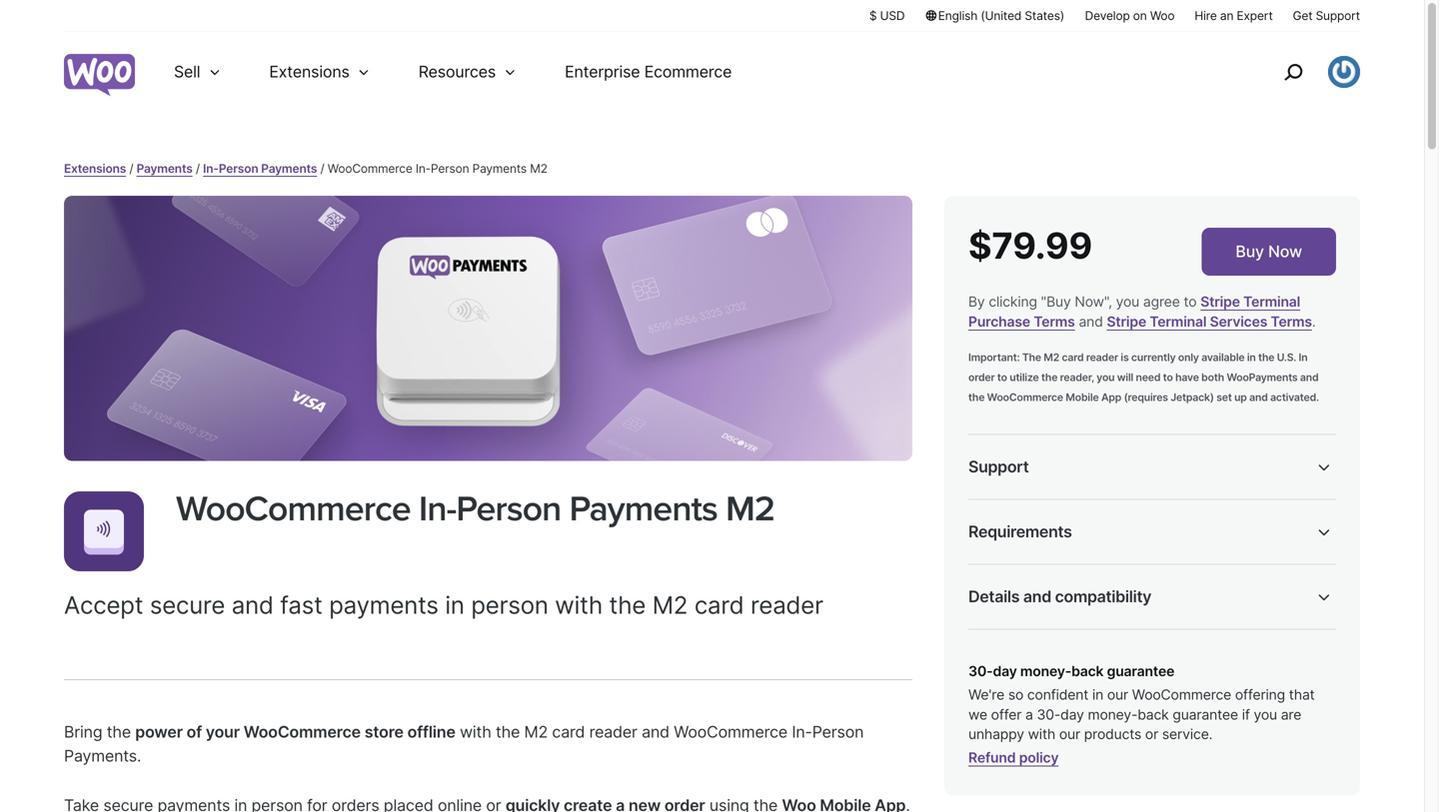 Task type: describe. For each thing, give the bounding box(es) containing it.
expert
[[1237, 8, 1273, 23]]

now
[[1269, 242, 1303, 261]]

states
[[1173, 694, 1214, 711]]

products
[[1085, 726, 1142, 743]]

payments
[[329, 591, 439, 620]]

person inside with the m2 card reader and woocommerce in-person payments.
[[813, 723, 864, 742]]

we
[[969, 707, 988, 724]]

2 terms from the left
[[1271, 313, 1313, 330]]

product icon image
[[64, 492, 144, 572]]

important:
[[969, 351, 1020, 364]]

utilize
[[1010, 371, 1039, 384]]

jetpack) inside important: the m2 card reader is currently only available in the u.s. in order to utilize the reader, you will need to have both woopayments and the woocommerce mobile app (requires jetpack) set up and activated.
[[1171, 391, 1215, 404]]

need
[[1136, 371, 1161, 384]]

now",
[[1075, 293, 1113, 310]]

compatibility
[[1055, 588, 1152, 607]]

🇺🇸 united
[[1109, 694, 1169, 711]]

purchase
[[969, 313, 1031, 330]]

m2 inside breadcrumb element
[[530, 161, 548, 176]]

with inside 30-day money-back guarantee we're so confident in our woocommerce offering that we offer a 30-day money-back guarantee if you are unhappy with our products or service. refund policy
[[1028, 726, 1056, 743]]

sell
[[174, 62, 200, 81]]

0 horizontal spatial u.s.
[[1087, 559, 1113, 576]]

english (united states) button
[[925, 7, 1065, 24]]

clicking
[[989, 293, 1038, 310]]

hire an expert
[[1195, 8, 1273, 23]]

in up details and compatibility
[[1047, 559, 1058, 576]]

so
[[1009, 687, 1024, 704]]

jetpack) inside woopayments and the woocommerce mobile app (requires jetpack) set up and activated.
[[1047, 609, 1103, 626]]

that
[[1289, 687, 1315, 704]]

1 horizontal spatial support
[[1316, 8, 1361, 23]]

handled
[[969, 494, 1031, 513]]

will
[[1118, 371, 1134, 384]]

1 horizontal spatial back
[[1138, 707, 1169, 724]]

0 horizontal spatial 30-
[[969, 664, 993, 681]]

get
[[1293, 8, 1313, 23]]

woocommerce inside with the m2 card reader and woocommerce in-person payments.
[[674, 723, 788, 742]]

.
[[1313, 313, 1316, 330]]

(requires inside important: the m2 card reader is currently only available in the u.s. in order to utilize the reader, you will need to have both woopayments and the woocommerce mobile app (requires jetpack) set up and activated.
[[1124, 391, 1169, 404]]

is
[[1121, 351, 1129, 364]]

bring
[[64, 723, 102, 742]]

app inside important: the m2 card reader is currently only available in the u.s. in order to utilize the reader, you will need to have both woopayments and the woocommerce mobile app (requires jetpack) set up and activated.
[[1102, 391, 1122, 404]]

1 horizontal spatial mobile
[[1179, 494, 1230, 513]]

payments link inside breadcrumb element
[[137, 161, 193, 176]]

up inside important: the m2 card reader is currently only available in the u.s. in order to utilize the reader, you will need to have both woopayments and the woocommerce mobile app (requires jetpack) set up and activated.
[[1235, 391, 1247, 404]]

1 vertical spatial support
[[969, 458, 1029, 477]]

0 vertical spatial guarantee
[[1107, 664, 1175, 681]]

refund
[[969, 750, 1016, 767]]

"buy
[[1041, 293, 1071, 310]]

accept secure and fast payments in person with the m2 card reader
[[64, 591, 824, 620]]

terms inside stripe terminal purchase terms
[[1034, 313, 1075, 330]]

woopayments inside important: the m2 card reader is currently only available in the u.s. in order to utilize the reader, you will need to have both woopayments and the woocommerce mobile app (requires jetpack) set up and activated.
[[1227, 371, 1298, 384]]

in left person
[[445, 591, 465, 620]]

buy
[[1236, 242, 1265, 261]]

details
[[969, 588, 1020, 607]]

woocommerce inside woopayments and the woocommerce mobile app (requires jetpack) set up and activated.
[[1135, 588, 1235, 605]]

stripe terminal services terms link
[[1107, 313, 1313, 330]]

up inside woopayments and the woocommerce mobile app (requires jetpack) set up and activated.
[[1131, 609, 1147, 626]]

30-day money-back guarantee we're so confident in our woocommerce offering that we offer a 30-day money-back guarantee if you are unhappy with our products or service. refund policy
[[969, 664, 1315, 767]]

develop
[[1085, 8, 1130, 23]]

policy
[[1019, 750, 1059, 767]]

resources
[[419, 62, 496, 81]]

available in the u.s. only.
[[986, 559, 1147, 576]]

1 horizontal spatial reader
[[751, 591, 824, 620]]

extensions button
[[245, 32, 395, 112]]

app inside woopayments and the woocommerce mobile app (requires jetpack) set up and activated.
[[1285, 588, 1311, 605]]

develop on woo
[[1085, 8, 1175, 23]]

enterprise
[[565, 62, 640, 81]]

extensions / payments / in-person payments / woocommerce in-person payments m2
[[64, 161, 548, 176]]

set inside woopayments and the woocommerce mobile app (requires jetpack) set up and activated.
[[1107, 609, 1127, 626]]

woocommerce in-person payments m2
[[176, 488, 775, 531]]

english (united states)
[[939, 8, 1065, 23]]

usd
[[880, 8, 905, 23]]

refund policy link
[[969, 750, 1059, 767]]

by clicking "buy now", you agree to
[[969, 293, 1201, 310]]

terminal inside stripe terminal purchase terms
[[1244, 293, 1301, 310]]

if
[[1242, 707, 1250, 724]]

you inside 30-day money-back guarantee we're so confident in our woocommerce offering that we offer a 30-day money-back guarantee if you are unhappy with our products or service. refund policy
[[1254, 707, 1278, 724]]

your
[[206, 723, 240, 742]]

bring the power of your woocommerce store offline
[[64, 723, 456, 742]]

activated. inside woopayments and the woocommerce mobile app (requires jetpack) set up and activated.
[[1179, 609, 1243, 626]]

chevron up image for support
[[1313, 456, 1337, 480]]

$ usd
[[870, 8, 905, 23]]

$79.99
[[969, 224, 1093, 267]]

🇺🇸 united states
[[1109, 694, 1214, 711]]

get support
[[1293, 8, 1361, 23]]

hire
[[1195, 8, 1217, 23]]

mobile inside important: the m2 card reader is currently only available in the u.s. in order to utilize the reader, you will need to have both woopayments and the woocommerce mobile app (requires jetpack) set up and activated.
[[1066, 391, 1099, 404]]

offering
[[1236, 687, 1286, 704]]

1 vertical spatial money-
[[1088, 707, 1138, 724]]

confident
[[1028, 687, 1089, 704]]

in inside 30-day money-back guarantee we're so confident in our woocommerce offering that we offer a 30-day money-back guarantee if you are unhappy with our products or service. refund policy
[[1093, 687, 1104, 704]]

states)
[[1025, 8, 1065, 23]]

card for and
[[552, 723, 585, 742]]

english
[[939, 8, 978, 23]]

service navigation menu element
[[1242, 39, 1361, 104]]

enterprise ecommerce
[[565, 62, 732, 81]]

$ usd button
[[870, 7, 905, 24]]

0 horizontal spatial stripe
[[1107, 313, 1147, 330]]

search image
[[1278, 56, 1310, 88]]

of
[[187, 723, 202, 742]]

extensions for extensions
[[269, 62, 350, 81]]

reader,
[[1060, 371, 1095, 384]]

a
[[1026, 707, 1034, 724]]

extensions for extensions / payments / in-person payments / woocommerce in-person payments m2
[[64, 161, 126, 176]]

ecommerce
[[645, 62, 732, 81]]

get support link
[[1293, 7, 1361, 24]]

sell button
[[150, 32, 245, 112]]

order
[[969, 371, 995, 384]]

with inside with the m2 card reader and woocommerce in-person payments.
[[460, 723, 492, 742]]

,
[[1174, 658, 1178, 675]]

accept
[[64, 591, 143, 620]]

with the m2 card reader and woocommerce in-person payments.
[[64, 723, 864, 766]]

card for is
[[1062, 351, 1084, 364]]

only.
[[1117, 559, 1147, 576]]

requirements
[[969, 523, 1072, 542]]

offer
[[991, 707, 1022, 724]]

woocommerce inside 30-day money-back guarantee we're so confident in our woocommerce offering that we offer a 30-day money-back guarantee if you are unhappy with our products or service. refund policy
[[1133, 687, 1232, 704]]

0 horizontal spatial terminal
[[1150, 313, 1207, 330]]

we're
[[969, 687, 1005, 704]]



Task type: locate. For each thing, give the bounding box(es) containing it.
activated. down the in on the top right of page
[[1271, 391, 1320, 404]]

in right available
[[1248, 351, 1256, 364]]

day down the confident
[[1061, 707, 1084, 724]]

set
[[1217, 391, 1232, 404], [1107, 609, 1127, 626]]

1 horizontal spatial activated.
[[1271, 391, 1320, 404]]

stripe terminal purchase terms
[[969, 293, 1301, 330]]

card
[[1062, 351, 1084, 364], [695, 591, 744, 620], [552, 723, 585, 742]]

our up products
[[1108, 687, 1129, 704]]

currently
[[1132, 351, 1176, 364]]

1 vertical spatial our
[[1060, 726, 1081, 743]]

1 horizontal spatial jetpack)
[[1171, 391, 1215, 404]]

both
[[1202, 371, 1225, 384]]

to left have
[[1163, 371, 1173, 384]]

1 vertical spatial stripe
[[1107, 313, 1147, 330]]

the inside with the m2 card reader and woocommerce in-person payments.
[[496, 723, 520, 742]]

0 horizontal spatial you
[[1097, 371, 1115, 384]]

offline
[[408, 723, 456, 742]]

1 horizontal spatial set
[[1217, 391, 1232, 404]]

1 vertical spatial back
[[1138, 707, 1169, 724]]

woocommerce mobile link
[[1058, 494, 1230, 513]]

0 horizontal spatial card
[[552, 723, 585, 742]]

extensions
[[269, 62, 350, 81], [64, 161, 126, 176]]

service.
[[1163, 726, 1213, 743]]

0 vertical spatial app
[[1102, 391, 1122, 404]]

payments link up the 🇺🇸 united
[[1109, 658, 1174, 675]]

1 horizontal spatial /
[[196, 161, 200, 176]]

1 horizontal spatial terminal
[[1244, 293, 1301, 310]]

1 vertical spatial app
[[1285, 588, 1311, 605]]

0 vertical spatial activated.
[[1271, 391, 1320, 404]]

card inside with the m2 card reader and woocommerce in-person payments.
[[552, 723, 585, 742]]

available
[[986, 559, 1043, 576]]

1 vertical spatial chevron up image
[[1313, 521, 1337, 545]]

person
[[471, 591, 549, 620]]

in inside important: the m2 card reader is currently only available in the u.s. in order to utilize the reader, you will need to have both woopayments and the woocommerce mobile app (requires jetpack) set up and activated.
[[1248, 351, 1256, 364]]

guarantee up the 🇺🇸 united
[[1107, 664, 1175, 681]]

2 horizontal spatial card
[[1062, 351, 1084, 364]]

1 chevron up image from the top
[[1313, 456, 1337, 480]]

1 horizontal spatial app
[[1285, 588, 1311, 605]]

0 horizontal spatial to
[[998, 371, 1008, 384]]

0 horizontal spatial reader
[[589, 723, 638, 742]]

payments link right extensions link
[[137, 161, 193, 176]]

0 horizontal spatial our
[[1060, 726, 1081, 743]]

money- up products
[[1088, 707, 1138, 724]]

terminal down the agree
[[1150, 313, 1207, 330]]

2 horizontal spatial with
[[1028, 726, 1056, 743]]

1 horizontal spatial day
[[1061, 707, 1084, 724]]

extensions link
[[64, 161, 126, 176]]

u.s. up compatibility
[[1087, 559, 1113, 576]]

1 vertical spatial 30-
[[1037, 707, 1061, 724]]

you left "will"
[[1097, 371, 1115, 384]]

0 horizontal spatial terms
[[1034, 313, 1075, 330]]

up down compatibility
[[1131, 609, 1147, 626]]

set inside important: the m2 card reader is currently only available in the u.s. in order to utilize the reader, you will need to have both woopayments and the woocommerce mobile app (requires jetpack) set up and activated.
[[1217, 391, 1232, 404]]

agree
[[1144, 293, 1180, 310]]

resources button
[[395, 32, 541, 112]]

guarantee up service.
[[1173, 707, 1239, 724]]

money- up the confident
[[1021, 664, 1072, 681]]

(requires down details
[[986, 609, 1043, 626]]

back up the confident
[[1072, 664, 1104, 681]]

you inside important: the m2 card reader is currently only available in the u.s. in order to utilize the reader, you will need to have both woopayments and the woocommerce mobile app (requires jetpack) set up and activated.
[[1097, 371, 1115, 384]]

with down a
[[1028, 726, 1056, 743]]

woocommerce in-person payments m2 product heading image image
[[64, 196, 913, 461]]

extensions inside extensions button
[[269, 62, 350, 81]]

0 vertical spatial jetpack)
[[1171, 391, 1215, 404]]

1 vertical spatial u.s.
[[1087, 559, 1113, 576]]

store
[[365, 723, 404, 742]]

0 vertical spatial support
[[1316, 8, 1361, 23]]

the
[[1023, 351, 1042, 364]]

0 vertical spatial payments link
[[137, 161, 193, 176]]

0 vertical spatial terminal
[[1244, 293, 1301, 310]]

/ woocommerce
[[320, 161, 413, 176]]

support up handled
[[969, 458, 1029, 477]]

with right person
[[555, 591, 603, 620]]

in
[[1248, 351, 1256, 364], [1047, 559, 1058, 576], [445, 591, 465, 620], [1093, 687, 1104, 704]]

2 vertical spatial you
[[1254, 707, 1278, 724]]

to up and stripe terminal services terms .
[[1184, 293, 1197, 310]]

activated. up payments ,
[[1179, 609, 1243, 626]]

2 vertical spatial chevron up image
[[1313, 586, 1337, 610]]

0 vertical spatial extensions
[[269, 62, 350, 81]]

by
[[969, 293, 985, 310]]

or
[[1146, 726, 1159, 743]]

money-
[[1021, 664, 1072, 681], [1088, 707, 1138, 724]]

0 horizontal spatial payments link
[[137, 161, 193, 176]]

our down the confident
[[1060, 726, 1081, 743]]

0 vertical spatial set
[[1217, 391, 1232, 404]]

the inside woopayments and the woocommerce mobile app (requires jetpack) set up and activated.
[[1110, 588, 1132, 605]]

/ left in-person payments link
[[196, 161, 200, 176]]

m2 inside important: the m2 card reader is currently only available in the u.s. in order to utilize the reader, you will need to have both woopayments and the woocommerce mobile app (requires jetpack) set up and activated.
[[1044, 351, 1060, 364]]

1 horizontal spatial woopayments
[[1227, 371, 1298, 384]]

have
[[1176, 371, 1199, 384]]

0 vertical spatial up
[[1235, 391, 1247, 404]]

reader inside with the m2 card reader and woocommerce in-person payments.
[[589, 723, 638, 742]]

0 vertical spatial reader
[[1087, 351, 1119, 364]]

details and compatibility
[[969, 588, 1152, 607]]

1 vertical spatial guarantee
[[1173, 707, 1239, 724]]

0 vertical spatial woopayments
[[1227, 371, 1298, 384]]

up
[[1235, 391, 1247, 404], [1131, 609, 1147, 626]]

buy now
[[1236, 242, 1303, 261]]

0 horizontal spatial set
[[1107, 609, 1127, 626]]

1 horizontal spatial up
[[1235, 391, 1247, 404]]

3 chevron up image from the top
[[1313, 586, 1337, 610]]

1 horizontal spatial payments link
[[1109, 658, 1174, 675]]

stripe up stripe terminal services terms 'link'
[[1201, 293, 1241, 310]]

support right get
[[1316, 8, 1361, 23]]

terminal up the services
[[1244, 293, 1301, 310]]

develop on woo link
[[1085, 7, 1175, 24]]

0 horizontal spatial day
[[993, 664, 1017, 681]]

0 horizontal spatial /
[[129, 161, 133, 176]]

0 horizontal spatial (requires
[[986, 609, 1043, 626]]

buy now link
[[1202, 228, 1337, 276]]

enterprise ecommerce link
[[541, 32, 756, 112]]

30- up we're on the bottom of page
[[969, 664, 993, 681]]

you right if
[[1254, 707, 1278, 724]]

countries
[[969, 694, 1034, 711]]

1 horizontal spatial 30-
[[1037, 707, 1061, 724]]

in- inside with the m2 card reader and woocommerce in-person payments.
[[792, 723, 813, 742]]

1 horizontal spatial stripe
[[1201, 293, 1241, 310]]

2 vertical spatial reader
[[589, 723, 638, 742]]

0 vertical spatial day
[[993, 664, 1017, 681]]

1 vertical spatial you
[[1097, 371, 1115, 384]]

woocommerce
[[987, 391, 1064, 404], [176, 488, 411, 531], [1058, 494, 1175, 513], [1135, 588, 1235, 605], [1133, 687, 1232, 704], [244, 723, 361, 742], [674, 723, 788, 742]]

0 vertical spatial mobile
[[1066, 391, 1099, 404]]

an
[[1221, 8, 1234, 23]]

0 vertical spatial card
[[1062, 351, 1084, 364]]

0 vertical spatial chevron up image
[[1313, 456, 1337, 480]]

activated. inside important: the m2 card reader is currently only available in the u.s. in order to utilize the reader, you will need to have both woopayments and the woocommerce mobile app (requires jetpack) set up and activated.
[[1271, 391, 1320, 404]]

terms down "buy
[[1034, 313, 1075, 330]]

2 horizontal spatial mobile
[[1238, 588, 1282, 605]]

hire an expert link
[[1195, 7, 1273, 24]]

0 horizontal spatial activated.
[[1179, 609, 1243, 626]]

1 horizontal spatial terms
[[1271, 313, 1313, 330]]

0 vertical spatial (requires
[[1124, 391, 1169, 404]]

1 / from the left
[[129, 161, 133, 176]]

1 vertical spatial terminal
[[1150, 313, 1207, 330]]

1 horizontal spatial to
[[1163, 371, 1173, 384]]

available
[[1202, 351, 1245, 364]]

power
[[135, 723, 183, 742]]

important: the m2 card reader is currently only available in the u.s. in order to utilize the reader, you will need to have both woopayments and the woocommerce mobile app (requires jetpack) set up and activated.
[[969, 351, 1320, 404]]

(united
[[981, 8, 1022, 23]]

terms up the in on the top right of page
[[1271, 313, 1313, 330]]

0 vertical spatial 30-
[[969, 664, 993, 681]]

handled by woocommerce mobile
[[969, 494, 1230, 513]]

support
[[1316, 8, 1361, 23], [969, 458, 1029, 477]]

terms
[[1034, 313, 1075, 330], [1271, 313, 1313, 330]]

back up or
[[1138, 707, 1169, 724]]

0 vertical spatial you
[[1116, 293, 1140, 310]]

chevron up image
[[1313, 456, 1337, 480], [1313, 521, 1337, 545], [1313, 586, 1337, 610]]

1 horizontal spatial extensions
[[269, 62, 350, 81]]

1 vertical spatial woopayments
[[986, 588, 1079, 605]]

(requires down need
[[1124, 391, 1169, 404]]

m2 inside with the m2 card reader and woocommerce in-person payments.
[[524, 723, 548, 742]]

up down available
[[1235, 391, 1247, 404]]

2 vertical spatial mobile
[[1238, 588, 1282, 605]]

by
[[1035, 494, 1053, 513]]

app
[[1102, 391, 1122, 404], [1285, 588, 1311, 605]]

mobile
[[1066, 391, 1099, 404], [1179, 494, 1230, 513], [1238, 588, 1282, 605]]

2 horizontal spatial reader
[[1087, 351, 1119, 364]]

0 horizontal spatial extensions
[[64, 161, 126, 176]]

set down compatibility
[[1107, 609, 1127, 626]]

1 vertical spatial up
[[1131, 609, 1147, 626]]

in-
[[203, 161, 219, 176], [416, 161, 431, 176], [419, 488, 456, 531], [792, 723, 813, 742]]

$
[[870, 8, 877, 23]]

stripe up "is" in the top of the page
[[1107, 313, 1147, 330]]

payments
[[137, 161, 193, 176], [261, 161, 317, 176], [473, 161, 527, 176], [570, 488, 718, 531], [1109, 658, 1174, 675]]

with right the offline
[[460, 723, 492, 742]]

1 horizontal spatial card
[[695, 591, 744, 620]]

to
[[1184, 293, 1197, 310], [998, 371, 1008, 384], [1163, 371, 1173, 384]]

1 vertical spatial reader
[[751, 591, 824, 620]]

u.s.
[[1277, 351, 1297, 364], [1087, 559, 1113, 576]]

0 vertical spatial our
[[1108, 687, 1129, 704]]

u.s. inside important: the m2 card reader is currently only available in the u.s. in order to utilize the reader, you will need to have both woopayments and the woocommerce mobile app (requires jetpack) set up and activated.
[[1277, 351, 1297, 364]]

only
[[1179, 351, 1200, 364]]

1 vertical spatial activated.
[[1179, 609, 1243, 626]]

chevron up image for requirements
[[1313, 521, 1337, 545]]

on
[[1134, 8, 1147, 23]]

card inside important: the m2 card reader is currently only available in the u.s. in order to utilize the reader, you will need to have both woopayments and the woocommerce mobile app (requires jetpack) set up and activated.
[[1062, 351, 1084, 364]]

breadcrumb element
[[64, 160, 1361, 178]]

0 horizontal spatial app
[[1102, 391, 1122, 404]]

back
[[1072, 664, 1104, 681], [1138, 707, 1169, 724]]

0 horizontal spatial support
[[969, 458, 1029, 477]]

reader for woocommerce
[[589, 723, 638, 742]]

in
[[1299, 351, 1308, 364]]

2 vertical spatial card
[[552, 723, 585, 742]]

1 vertical spatial card
[[695, 591, 744, 620]]

jetpack) down details and compatibility
[[1047, 609, 1103, 626]]

services
[[1210, 313, 1268, 330]]

/ right extensions link
[[129, 161, 133, 176]]

day up so
[[993, 664, 1017, 681]]

our
[[1108, 687, 1129, 704], [1060, 726, 1081, 743]]

reader inside important: the m2 card reader is currently only available in the u.s. in order to utilize the reader, you will need to have both woopayments and the woocommerce mobile app (requires jetpack) set up and activated.
[[1087, 351, 1119, 364]]

unhappy
[[969, 726, 1025, 743]]

secure
[[150, 591, 225, 620]]

1 horizontal spatial with
[[555, 591, 603, 620]]

payments ,
[[1109, 658, 1182, 675]]

1 vertical spatial payments link
[[1109, 658, 1174, 675]]

payments link
[[137, 161, 193, 176], [1109, 658, 1174, 675]]

app up that
[[1285, 588, 1311, 605]]

u.s. left the in on the top right of page
[[1277, 351, 1297, 364]]

you
[[1116, 293, 1140, 310], [1097, 371, 1115, 384], [1254, 707, 1278, 724]]

0 horizontal spatial with
[[460, 723, 492, 742]]

set down the both
[[1217, 391, 1232, 404]]

0 vertical spatial stripe
[[1201, 293, 1241, 310]]

payments.
[[64, 747, 141, 766]]

stripe inside stripe terminal purchase terms
[[1201, 293, 1241, 310]]

terminal
[[1244, 293, 1301, 310], [1150, 313, 1207, 330]]

in-person payments link
[[203, 161, 317, 176]]

to right order
[[998, 371, 1008, 384]]

woocommerce inside important: the m2 card reader is currently only available in the u.s. in order to utilize the reader, you will need to have both woopayments and the woocommerce mobile app (requires jetpack) set up and activated.
[[987, 391, 1064, 404]]

1 vertical spatial mobile
[[1179, 494, 1230, 513]]

0 horizontal spatial mobile
[[1066, 391, 1099, 404]]

woopayments inside woopayments and the woocommerce mobile app (requires jetpack) set up and activated.
[[986, 588, 1079, 605]]

0 horizontal spatial back
[[1072, 664, 1104, 681]]

open account menu image
[[1329, 56, 1361, 88]]

and inside with the m2 card reader and woocommerce in-person payments.
[[642, 723, 670, 742]]

m2
[[530, 161, 548, 176], [1044, 351, 1060, 364], [726, 488, 775, 531], [653, 591, 688, 620], [524, 723, 548, 742]]

2 chevron up image from the top
[[1313, 521, 1337, 545]]

1 vertical spatial day
[[1061, 707, 1084, 724]]

0 horizontal spatial jetpack)
[[1047, 609, 1103, 626]]

you left the agree
[[1116, 293, 1140, 310]]

app down "will"
[[1102, 391, 1122, 404]]

0 horizontal spatial money-
[[1021, 664, 1072, 681]]

30- right a
[[1037, 707, 1061, 724]]

0 vertical spatial u.s.
[[1277, 351, 1297, 364]]

1 terms from the left
[[1034, 313, 1075, 330]]

in right the confident
[[1093, 687, 1104, 704]]

jetpack) down have
[[1171, 391, 1215, 404]]

extensions inside breadcrumb element
[[64, 161, 126, 176]]

(requires inside woopayments and the woocommerce mobile app (requires jetpack) set up and activated.
[[986, 609, 1043, 626]]

1 horizontal spatial u.s.
[[1277, 351, 1297, 364]]

1 horizontal spatial our
[[1108, 687, 1129, 704]]

reader for currently
[[1087, 351, 1119, 364]]

2 horizontal spatial to
[[1184, 293, 1197, 310]]

woopayments and the woocommerce mobile app (requires jetpack) set up and activated.
[[986, 588, 1311, 626]]

mobile inside woopayments and the woocommerce mobile app (requires jetpack) set up and activated.
[[1238, 588, 1282, 605]]

2 / from the left
[[196, 161, 200, 176]]

2 horizontal spatial you
[[1254, 707, 1278, 724]]

0 vertical spatial back
[[1072, 664, 1104, 681]]

chevron up image for details and compatibility
[[1313, 586, 1337, 610]]

1 vertical spatial jetpack)
[[1047, 609, 1103, 626]]

jetpack)
[[1171, 391, 1215, 404], [1047, 609, 1103, 626]]



Task type: vqa. For each thing, say whether or not it's contained in the screenshot.
We're
yes



